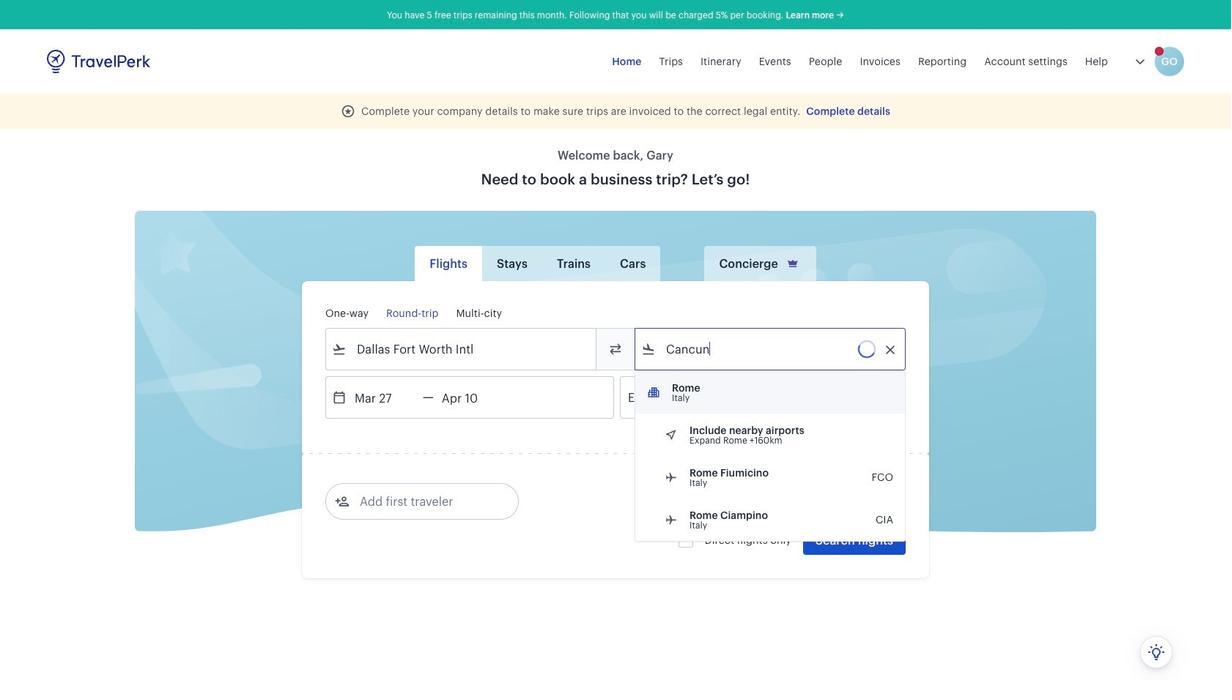 Task type: locate. For each thing, give the bounding box(es) containing it.
Depart text field
[[347, 377, 423, 418]]

From search field
[[347, 338, 577, 361]]



Task type: vqa. For each thing, say whether or not it's contained in the screenshot.
Depart text box
yes



Task type: describe. For each thing, give the bounding box(es) containing it.
To search field
[[656, 338, 886, 361]]

Return text field
[[434, 377, 510, 418]]

Add first traveler search field
[[350, 490, 502, 514]]



